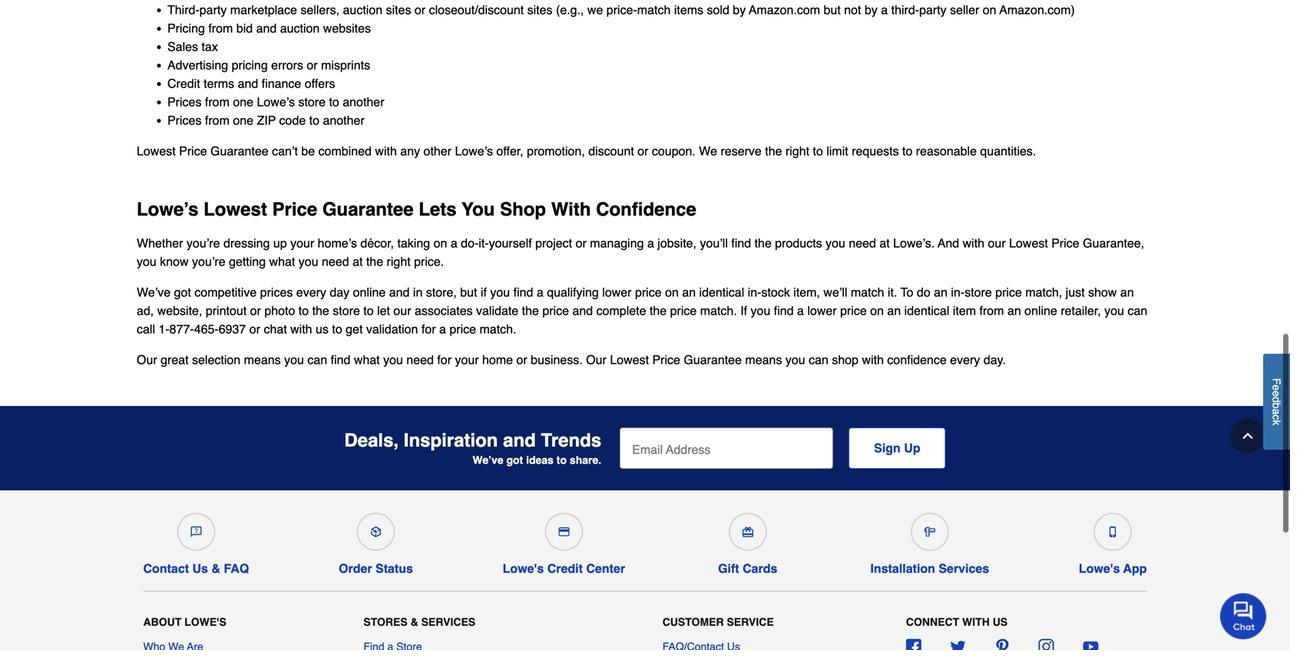 Task type: vqa. For each thing, say whether or not it's contained in the screenshot.
Deals
no



Task type: describe. For each thing, give the bounding box(es) containing it.
up
[[273, 236, 287, 250]]

0 vertical spatial lower
[[602, 285, 632, 300]]

with
[[551, 199, 591, 220]]

0 horizontal spatial auction
[[280, 21, 320, 35]]

lowe's app
[[1079, 562, 1147, 576]]

and down pricing
[[238, 76, 258, 91]]

to down offers
[[329, 95, 339, 109]]

0 horizontal spatial &
[[212, 562, 220, 576]]

1 horizontal spatial at
[[880, 236, 890, 250]]

1 e from the top
[[1271, 385, 1283, 391]]

b
[[1271, 403, 1283, 409]]

other
[[424, 144, 452, 158]]

match inside we've got competitive prices every day online and in store, but if you find a qualifying lower price on an   identical in-stock   item, we'll match it. to do an in-store price match, just show an ad, website, printout or photo to the store to let our associates validate the price and complete the price match. if you find a lower price on an identical item from an online retailer, you can call 1-877-465-6937 or chat with us to get validation for a price match.
[[851, 285, 884, 300]]

sales
[[167, 40, 198, 54]]

sign up form
[[620, 428, 946, 469]]

lowest price guarantee can't be combined with any other lowe's offer, promotion, discount or coupon. we reserve the right to limit requests to reasonable quantities.
[[137, 144, 1036, 158]]

quantities.
[[980, 144, 1036, 158]]

we'll
[[824, 285, 848, 300]]

(e.g.,
[[556, 3, 584, 17]]

0 vertical spatial services
[[939, 562, 989, 576]]

we
[[587, 3, 603, 17]]

home
[[482, 353, 513, 367]]

6937
[[219, 322, 246, 336]]

what inside whether you're dressing up your home's décor, taking on a do-it-yourself project or managing a jobsite, you'll find the products you need at lowe's. and with our lowest price guarantee, you know you're getting what you need at the   right   price.
[[269, 255, 295, 269]]

amazon.com)
[[1000, 3, 1075, 17]]

installation
[[871, 562, 935, 576]]

jobsite,
[[658, 236, 697, 250]]

0 vertical spatial another
[[343, 95, 384, 109]]

1 horizontal spatial guarantee
[[322, 199, 414, 220]]

to right requests
[[902, 144, 913, 158]]

or inside whether you're dressing up your home's décor, taking on a do-it-yourself project or managing a jobsite, you'll find the products you need at lowe's. and with our lowest price guarantee, you know you're getting what you need at the   right   price.
[[576, 236, 587, 250]]

you down chat
[[284, 353, 304, 367]]

match inside third-party marketplace sellers, auction sites or closeout/discount sites (e.g., we price-match items sold by amazon.com but not by a third-party seller on amazon.com) pricing from bid and auction websites sales tax advertising pricing errors or misprints credit terms and finance offers prices from one lowe's store to another prices from one zip code to another
[[637, 3, 671, 17]]

0 vertical spatial online
[[353, 285, 386, 300]]

to
[[901, 285, 914, 300]]

gift cards link
[[715, 507, 781, 576]]

call
[[137, 322, 155, 336]]

price down qualifying
[[542, 304, 569, 318]]

0 horizontal spatial services
[[421, 616, 476, 629]]

an right the 'item'
[[1008, 304, 1021, 318]]

1 horizontal spatial identical
[[905, 304, 950, 318]]

great
[[161, 353, 189, 367]]

stock
[[762, 285, 790, 300]]

inspiration
[[404, 430, 498, 451]]

validate
[[476, 304, 519, 318]]

the left products
[[755, 236, 772, 250]]

from inside we've got competitive prices every day online and in store, but if you find a qualifying lower price on an   identical in-stock   item, we'll match it. to do an in-store price match, just show an ad, website, printout or photo to the store to let our associates validate the price and complete the price match. if you find a lower price on an identical item from an online retailer, you can call 1-877-465-6937 or chat with us to get validation for a price match.
[[980, 304, 1004, 318]]

closeout/discount
[[429, 3, 524, 17]]

1 means from the left
[[244, 353, 281, 367]]

our great selection means you can find what you need for your home or business. our lowest price guarantee means you can shop with confidence every day.
[[137, 353, 1006, 367]]

Email Address email field
[[620, 428, 833, 469]]

cards
[[743, 562, 778, 576]]

show
[[1088, 285, 1117, 300]]

0 horizontal spatial identical
[[699, 285, 744, 300]]

you right if at the top
[[490, 285, 510, 300]]

an right do
[[934, 285, 948, 300]]

465-
[[194, 322, 219, 336]]

connect with us
[[906, 616, 1008, 629]]

1 vertical spatial another
[[323, 113, 365, 127]]

1 horizontal spatial your
[[455, 353, 479, 367]]

coupon.
[[652, 144, 696, 158]]

contact
[[143, 562, 189, 576]]

but inside we've got competitive prices every day online and in store, but if you find a qualifying lower price on an   identical in-stock   item, we'll match it. to do an in-store price match, just show an ad, website, printout or photo to the store to let our associates validate the price and complete the price match. if you find a lower price on an identical item from an online retailer, you can call 1-877-465-6937 or chat with us to get validation for a price match.
[[460, 285, 477, 300]]

instagram image
[[1039, 639, 1054, 651]]

pickup image
[[371, 527, 381, 538]]

an down jobsite,
[[682, 285, 696, 300]]

1 vertical spatial lowe's
[[455, 144, 493, 158]]

twitter image
[[951, 639, 966, 651]]

got inside deals, inspiration and trends we've got ideas to share.
[[507, 454, 523, 467]]

guarantee,
[[1083, 236, 1145, 250]]

on inside third-party marketplace sellers, auction sites or closeout/discount sites (e.g., we price-match items sold by amazon.com but not by a third-party seller on amazon.com) pricing from bid and auction websites sales tax advertising pricing errors or misprints credit terms and finance offers prices from one lowe's store to another prices from one zip code to another
[[983, 3, 997, 17]]

we've inside we've got competitive prices every day online and in store, but if you find a qualifying lower price on an   identical in-stock   item, we'll match it. to do an in-store price match, just show an ad, website, printout or photo to the store to let our associates validate the price and complete the price match. if you find a lower price on an identical item from an online retailer, you can call 1-877-465-6937 or chat with us to get validation for a price match.
[[137, 285, 171, 300]]

price down we've got competitive prices every day online and in store, but if you find a qualifying lower price on an   identical in-stock   item, we'll match it. to do an in-store price match, just show an ad, website, printout or photo to the store to let our associates validate the price and complete the price match. if you find a lower price on an identical item from an online retailer, you can call 1-877-465-6937 or chat with us to get validation for a price match.
[[652, 353, 680, 367]]

third-
[[891, 3, 919, 17]]

price.
[[414, 255, 444, 269]]

d
[[1271, 397, 1283, 403]]

installation services link
[[871, 507, 989, 576]]

price left match,
[[996, 285, 1022, 300]]

match,
[[1026, 285, 1063, 300]]

chat invite button image
[[1220, 593, 1267, 640]]

you down home's
[[299, 255, 318, 269]]

third-party marketplace sellers, auction sites or closeout/discount sites (e.g., we price-match items sold by amazon.com but not by a third-party seller on amazon.com) pricing from bid and auction websites sales tax advertising pricing errors or misprints credit terms and finance offers prices from one lowe's store to another prices from one zip code to another
[[167, 3, 1075, 127]]

and
[[938, 236, 959, 250]]

us
[[993, 616, 1008, 629]]

to right 'photo'
[[299, 304, 309, 318]]

bid
[[236, 21, 253, 35]]

an down it.
[[887, 304, 901, 318]]

stores & services
[[364, 616, 476, 629]]

1 vertical spatial what
[[354, 353, 380, 367]]

and down qualifying
[[573, 304, 593, 318]]

f e e d b a c k button
[[1263, 354, 1290, 450]]

find inside whether you're dressing up your home's décor, taking on a do-it-yourself project or managing a jobsite, you'll find the products you need at lowe's. and with our lowest price guarantee, you know you're getting what you need at the   right   price.
[[731, 236, 751, 250]]

shop
[[500, 199, 546, 220]]

websites
[[323, 21, 371, 35]]

and left in
[[389, 285, 410, 300]]

chat
[[264, 322, 287, 336]]

third-
[[167, 3, 200, 17]]

right inside whether you're dressing up your home's décor, taking on a do-it-yourself project or managing a jobsite, you'll find the products you need at lowe's. and with our lowest price guarantee, you know you're getting what you need at the   right   price.
[[387, 255, 411, 269]]

1 horizontal spatial every
[[950, 353, 980, 367]]

lowe's credit center
[[503, 562, 625, 576]]

to right us
[[332, 322, 342, 336]]

find down get
[[331, 353, 351, 367]]

décor,
[[361, 236, 394, 250]]

price up complete on the top
[[635, 285, 662, 300]]

to left let
[[364, 304, 374, 318]]

1 horizontal spatial right
[[786, 144, 810, 158]]

can inside we've got competitive prices every day online and in store, but if you find a qualifying lower price on an   identical in-stock   item, we'll match it. to do an in-store price match, just show an ad, website, printout or photo to the store to let our associates validate the price and complete the price match. if you find a lower price on an identical item from an online retailer, you can call 1-877-465-6937 or chat with us to get validation for a price match.
[[1128, 304, 1148, 318]]

to right code
[[309, 113, 320, 127]]

find up validate
[[514, 285, 533, 300]]

pinterest image
[[995, 639, 1010, 651]]

tax
[[202, 40, 218, 54]]

whether you're dressing up your home's décor, taking on a do-it-yourself project or managing a jobsite, you'll find the products you need at lowe's. and with our lowest price guarantee, you know you're getting what you need at the   right   price.
[[137, 236, 1145, 269]]

sold
[[707, 3, 730, 17]]

amazon.com
[[749, 3, 820, 17]]

credit inside third-party marketplace sellers, auction sites or closeout/discount sites (e.g., we price-match items sold by amazon.com but not by a third-party seller on amazon.com) pricing from bid and auction websites sales tax advertising pricing errors or misprints credit terms and finance offers prices from one lowe's store to another prices from one zip code to another
[[167, 76, 200, 91]]

gift
[[718, 562, 739, 576]]

a down associates
[[439, 322, 446, 336]]

gift cards
[[718, 562, 778, 576]]

2 horizontal spatial need
[[849, 236, 876, 250]]

k
[[1271, 420, 1283, 426]]

2 one from the top
[[233, 113, 253, 127]]

share.
[[570, 454, 602, 467]]

1 vertical spatial you're
[[192, 255, 226, 269]]

or right home
[[517, 353, 527, 367]]

chevron up image
[[1240, 429, 1256, 444]]

0 horizontal spatial guarantee
[[210, 144, 269, 158]]

any
[[400, 144, 420, 158]]

advertising
[[167, 58, 228, 72]]

marketplace
[[230, 3, 297, 17]]

about lowe's
[[143, 616, 226, 629]]

just
[[1066, 285, 1085, 300]]

reasonable
[[916, 144, 977, 158]]

item
[[953, 304, 976, 318]]

facebook image
[[906, 639, 922, 651]]

errors
[[271, 58, 303, 72]]

promotion,
[[527, 144, 585, 158]]

1 vertical spatial for
[[437, 353, 452, 367]]

a inside button
[[1271, 409, 1283, 415]]

scroll to top element
[[1230, 419, 1266, 454]]

with right shop
[[862, 353, 884, 367]]

the right reserve
[[765, 144, 782, 158]]

1 vertical spatial store
[[965, 285, 992, 300]]

1 vertical spatial lower
[[808, 304, 837, 318]]

2 prices from the top
[[167, 113, 202, 127]]

c
[[1271, 415, 1283, 420]]

order status link
[[339, 507, 413, 576]]

0 horizontal spatial can
[[307, 353, 327, 367]]

validation
[[366, 322, 418, 336]]

the right complete on the top
[[650, 304, 667, 318]]

you right if
[[751, 304, 771, 318]]

0 horizontal spatial lowe's
[[137, 199, 199, 220]]

an right "show"
[[1121, 285, 1134, 300]]

2 our from the left
[[586, 353, 607, 367]]

or up offers
[[307, 58, 318, 72]]

business.
[[531, 353, 583, 367]]

price down terms
[[179, 144, 207, 158]]

you right products
[[826, 236, 846, 250]]

prices
[[260, 285, 293, 300]]

yourself
[[489, 236, 532, 250]]



Task type: locate. For each thing, give the bounding box(es) containing it.
1 horizontal spatial for
[[437, 353, 452, 367]]

credit
[[167, 76, 200, 91], [547, 562, 583, 576]]

& right the us
[[212, 562, 220, 576]]

a left third-
[[881, 3, 888, 17]]

and down the marketplace at the top
[[256, 21, 277, 35]]

if
[[741, 304, 747, 318]]

0 vertical spatial one
[[233, 95, 253, 109]]

getting
[[229, 255, 266, 269]]

price-
[[607, 3, 637, 17]]

for inside we've got competitive prices every day online and in store, but if you find a qualifying lower price on an   identical in-stock   item, we'll match it. to do an in-store price match, just show an ad, website, printout or photo to the store to let our associates validate the price and complete the price match. if you find a lower price on an identical item from an online retailer, you can call 1-877-465-6937 or chat with us to get validation for a price match.
[[422, 322, 436, 336]]

lets
[[419, 199, 457, 220]]

1 vertical spatial one
[[233, 113, 253, 127]]

need left lowe's.
[[849, 236, 876, 250]]

price
[[635, 285, 662, 300], [996, 285, 1022, 300], [542, 304, 569, 318], [670, 304, 697, 318], [840, 304, 867, 318], [450, 322, 476, 336]]

0 horizontal spatial sites
[[386, 3, 411, 17]]

0 vertical spatial your
[[290, 236, 314, 250]]

lowe's lowest price guarantee lets you shop with confidence
[[137, 199, 697, 220]]

services
[[939, 562, 989, 576], [421, 616, 476, 629]]

2 vertical spatial need
[[407, 353, 434, 367]]

we
[[699, 144, 717, 158]]

0 vertical spatial for
[[422, 322, 436, 336]]

1 horizontal spatial lowe's
[[257, 95, 295, 109]]

our right 'business.'
[[586, 353, 607, 367]]

match. left if
[[700, 304, 737, 318]]

means down if
[[745, 353, 782, 367]]

or left coupon.
[[638, 144, 649, 158]]

0 vertical spatial auction
[[343, 3, 383, 17]]

offers
[[305, 76, 335, 91]]

1 by from the left
[[733, 3, 746, 17]]

you're
[[187, 236, 220, 250], [192, 255, 226, 269]]

requests
[[852, 144, 899, 158]]

online down match,
[[1025, 304, 1058, 318]]

our right let
[[394, 304, 411, 318]]

price
[[179, 144, 207, 158], [272, 199, 317, 220], [1052, 236, 1080, 250], [652, 353, 680, 367]]

1 vertical spatial our
[[394, 304, 411, 318]]

store up the 'item'
[[965, 285, 992, 300]]

know
[[160, 255, 189, 269]]

1 party from the left
[[200, 3, 227, 17]]

0 vertical spatial &
[[212, 562, 220, 576]]

installation services
[[871, 562, 989, 576]]

0 horizontal spatial online
[[353, 285, 386, 300]]

another down misprints
[[343, 95, 384, 109]]

what down up
[[269, 255, 295, 269]]

lower up complete on the top
[[602, 285, 632, 300]]

products
[[775, 236, 822, 250]]

0 horizontal spatial lowe's
[[184, 616, 226, 629]]

we've up ad,
[[137, 285, 171, 300]]

if
[[481, 285, 487, 300]]

1 vertical spatial right
[[387, 255, 411, 269]]

1 horizontal spatial online
[[1025, 304, 1058, 318]]

credit card image
[[559, 527, 569, 538]]

a left do-
[[451, 236, 458, 250]]

0 horizontal spatial lower
[[602, 285, 632, 300]]

sites
[[386, 3, 411, 17], [527, 3, 553, 17]]

1 vertical spatial got
[[507, 454, 523, 467]]

every
[[296, 285, 326, 300], [950, 353, 980, 367]]

2 means from the left
[[745, 353, 782, 367]]

1 horizontal spatial in-
[[951, 285, 965, 300]]

1 vertical spatial identical
[[905, 304, 950, 318]]

and up ideas
[[503, 430, 536, 451]]

code
[[279, 113, 306, 127]]

with inside whether you're dressing up your home's décor, taking on a do-it-yourself project or managing a jobsite, you'll find the products you need at lowe's. and with our lowest price guarantee, you know you're getting what you need at the   right   price.
[[963, 236, 985, 250]]

1 vertical spatial match
[[851, 285, 884, 300]]

1 vertical spatial match.
[[480, 322, 517, 336]]

got left ideas
[[507, 454, 523, 467]]

you down "show"
[[1105, 304, 1124, 318]]

to right ideas
[[557, 454, 567, 467]]

prices
[[167, 95, 202, 109], [167, 113, 202, 127]]

can't
[[272, 144, 298, 158]]

a inside third-party marketplace sellers, auction sites or closeout/discount sites (e.g., we price-match items sold by amazon.com but not by a third-party seller on amazon.com) pricing from bid and auction websites sales tax advertising pricing errors or misprints credit terms and finance offers prices from one lowe's store to another prices from one zip code to another
[[881, 3, 888, 17]]

0 vertical spatial prices
[[167, 95, 202, 109]]

1 one from the top
[[233, 95, 253, 109]]

1 horizontal spatial means
[[745, 353, 782, 367]]

contact us & faq link
[[143, 507, 249, 576]]

online
[[353, 285, 386, 300], [1025, 304, 1058, 318]]

got inside we've got competitive prices every day online and in store, but if you find a qualifying lower price on an   identical in-stock   item, we'll match it. to do an in-store price match, just show an ad, website, printout or photo to the store to let our associates validate the price and complete the price match. if you find a lower price on an identical item from an online retailer, you can call 1-877-465-6937 or chat with us to get validation for a price match.
[[174, 285, 191, 300]]

mobile image
[[1108, 527, 1118, 538]]

price left guarantee,
[[1052, 236, 1080, 250]]

right left limit
[[786, 144, 810, 158]]

it-
[[479, 236, 489, 250]]

0 vertical spatial but
[[824, 3, 841, 17]]

1 vertical spatial but
[[460, 285, 477, 300]]

price up up
[[272, 199, 317, 220]]

another
[[343, 95, 384, 109], [323, 113, 365, 127]]

1 horizontal spatial auction
[[343, 3, 383, 17]]

from
[[208, 21, 233, 35], [205, 95, 230, 109], [205, 113, 230, 127], [980, 304, 1004, 318]]

e up b
[[1271, 391, 1283, 397]]

customer
[[663, 616, 724, 629]]

guarantee down if
[[684, 353, 742, 367]]

complete
[[596, 304, 646, 318]]

0 vertical spatial we've
[[137, 285, 171, 300]]

one left zip at top
[[233, 113, 253, 127]]

1 horizontal spatial can
[[809, 353, 829, 367]]

price left if
[[670, 304, 697, 318]]

1 vertical spatial we've
[[473, 454, 504, 467]]

e
[[1271, 385, 1283, 391], [1271, 391, 1283, 397]]

ideas
[[526, 454, 554, 467]]

2 horizontal spatial store
[[965, 285, 992, 300]]

0 horizontal spatial means
[[244, 353, 281, 367]]

0 horizontal spatial right
[[387, 255, 411, 269]]

an
[[682, 285, 696, 300], [934, 285, 948, 300], [1121, 285, 1134, 300], [887, 304, 901, 318], [1008, 304, 1021, 318]]

finance
[[262, 76, 301, 91]]

a left jobsite,
[[647, 236, 654, 250]]

2 party from the left
[[919, 3, 947, 17]]

your right up
[[290, 236, 314, 250]]

2 vertical spatial lowe's
[[137, 199, 199, 220]]

what
[[269, 255, 295, 269], [354, 353, 380, 367]]

and inside deals, inspiration and trends we've got ideas to share.
[[503, 430, 536, 451]]

1 vertical spatial online
[[1025, 304, 1058, 318]]

get
[[346, 322, 363, 336]]

lowest inside whether you're dressing up your home's décor, taking on a do-it-yourself project or managing a jobsite, you'll find the products you need at lowe's. and with our lowest price guarantee, you know you're getting what you need at the   right   price.
[[1009, 236, 1048, 250]]

lowe's app link
[[1079, 507, 1147, 576]]

shop
[[832, 353, 859, 367]]

by
[[733, 3, 746, 17], [865, 3, 878, 17]]

can right retailer,
[[1128, 304, 1148, 318]]

f e e d b a c k
[[1271, 379, 1283, 426]]

store down offers
[[298, 95, 326, 109]]

do-
[[461, 236, 479, 250]]

order
[[339, 562, 372, 576]]

0 vertical spatial every
[[296, 285, 326, 300]]

0 vertical spatial guarantee
[[210, 144, 269, 158]]

find
[[731, 236, 751, 250], [514, 285, 533, 300], [774, 304, 794, 318], [331, 353, 351, 367]]

gift card image
[[743, 527, 753, 538]]

your inside whether you're dressing up your home's décor, taking on a do-it-yourself project or managing a jobsite, you'll find the products you need at lowe's. and with our lowest price guarantee, you know you're getting what you need at the   right   price.
[[290, 236, 314, 250]]

youtube image
[[1083, 639, 1099, 651]]

pricing
[[167, 21, 205, 35]]

1 horizontal spatial by
[[865, 3, 878, 17]]

for
[[422, 322, 436, 336], [437, 353, 452, 367]]

pricing
[[232, 58, 268, 72]]

1 horizontal spatial what
[[354, 353, 380, 367]]

0 horizontal spatial your
[[290, 236, 314, 250]]

means down chat
[[244, 353, 281, 367]]

match left items
[[637, 3, 671, 17]]

faq
[[224, 562, 249, 576]]

can down us
[[307, 353, 327, 367]]

0 horizontal spatial but
[[460, 285, 477, 300]]

0 vertical spatial match.
[[700, 304, 737, 318]]

1 horizontal spatial match.
[[700, 304, 737, 318]]

the down the décor,
[[366, 255, 383, 269]]

1 horizontal spatial we've
[[473, 454, 504, 467]]

1 vertical spatial prices
[[167, 113, 202, 127]]

at down the décor,
[[353, 255, 363, 269]]

1 horizontal spatial our
[[988, 236, 1006, 250]]

price down we'll
[[840, 304, 867, 318]]

with right the and
[[963, 236, 985, 250]]

lowe's for lowe's app
[[1079, 562, 1120, 576]]

with left any on the left of page
[[375, 144, 397, 158]]

with inside we've got competitive prices every day online and in store, but if you find a qualifying lower price on an   identical in-stock   item, we'll match it. to do an in-store price match, just show an ad, website, printout or photo to the store to let our associates validate the price and complete the price match. if you find a lower price on an identical item from an online retailer, you can call 1-877-465-6937 or chat with us to get validation for a price match.
[[290, 322, 312, 336]]

1 horizontal spatial our
[[586, 353, 607, 367]]

discount
[[589, 144, 634, 158]]

what down get
[[354, 353, 380, 367]]

but inside third-party marketplace sellers, auction sites or closeout/discount sites (e.g., we price-match items sold by amazon.com but not by a third-party seller on amazon.com) pricing from bid and auction websites sales tax advertising pricing errors or misprints credit terms and finance offers prices from one lowe's store to another prices from one zip code to another
[[824, 3, 841, 17]]

or left chat
[[249, 322, 260, 336]]

2 horizontal spatial can
[[1128, 304, 1148, 318]]

but left if at the top
[[460, 285, 477, 300]]

0 horizontal spatial what
[[269, 255, 295, 269]]

1 vertical spatial at
[[353, 255, 363, 269]]

project
[[535, 236, 572, 250]]

got up website,
[[174, 285, 191, 300]]

auction up websites
[[343, 3, 383, 17]]

qualifying
[[547, 285, 599, 300]]

stores
[[364, 616, 408, 629]]

right
[[786, 144, 810, 158], [387, 255, 411, 269]]

0 horizontal spatial our
[[137, 353, 157, 367]]

2 vertical spatial guarantee
[[684, 353, 742, 367]]

you down the 'whether' at the top left of page
[[137, 255, 157, 269]]

1 in- from the left
[[748, 285, 762, 300]]

1 prices from the top
[[167, 95, 202, 109]]

1 horizontal spatial lower
[[808, 304, 837, 318]]

with
[[962, 616, 990, 629]]

lowe's up the 'whether' at the top left of page
[[137, 199, 199, 220]]

2 e from the top
[[1271, 391, 1283, 397]]

match.
[[700, 304, 737, 318], [480, 322, 517, 336]]

party left seller
[[919, 3, 947, 17]]

your left home
[[455, 353, 479, 367]]

in- left item,
[[748, 285, 762, 300]]

dressing
[[223, 236, 270, 250]]

one down terms
[[233, 95, 253, 109]]

2 horizontal spatial lowe's
[[1079, 562, 1120, 576]]

identical up if
[[699, 285, 744, 300]]

price down associates
[[450, 322, 476, 336]]

1 our from the left
[[137, 353, 157, 367]]

0 vertical spatial credit
[[167, 76, 200, 91]]

1 vertical spatial need
[[322, 255, 349, 269]]

party up pricing
[[200, 3, 227, 17]]

we've inside deals, inspiration and trends we've got ideas to share.
[[473, 454, 504, 467]]

deals,
[[344, 430, 399, 451]]

lowe's left offer,
[[455, 144, 493, 158]]

ad,
[[137, 304, 154, 318]]

in-
[[748, 285, 762, 300], [951, 285, 965, 300]]

app
[[1123, 562, 1147, 576]]

by right sold
[[733, 3, 746, 17]]

services up "connect with us"
[[939, 562, 989, 576]]

a down item,
[[797, 304, 804, 318]]

lower
[[602, 285, 632, 300], [808, 304, 837, 318]]

on inside whether you're dressing up your home's décor, taking on a do-it-yourself project or managing a jobsite, you'll find the products you need at lowe's. and with our lowest price guarantee, you know you're getting what you need at the   right   price.
[[434, 236, 447, 250]]

1 vertical spatial credit
[[547, 562, 583, 576]]

store inside third-party marketplace sellers, auction sites or closeout/discount sites (e.g., we price-match items sold by amazon.com but not by a third-party seller on amazon.com) pricing from bid and auction websites sales tax advertising pricing errors or misprints credit terms and finance offers prices from one lowe's store to another prices from one zip code to another
[[298, 95, 326, 109]]

lowe's for lowe's credit center
[[503, 562, 544, 576]]

be
[[301, 144, 315, 158]]

0 horizontal spatial by
[[733, 3, 746, 17]]

0 vertical spatial you're
[[187, 236, 220, 250]]

every inside we've got competitive prices every day online and in store, but if you find a qualifying lower price on an   identical in-stock   item, we'll match it. to do an in-store price match, just show an ad, website, printout or photo to the store to let our associates validate the price and complete the price match. if you find a lower price on an identical item from an online retailer, you can call 1-877-465-6937 or chat with us to get validation for a price match.
[[296, 285, 326, 300]]

to inside deals, inspiration and trends we've got ideas to share.
[[557, 454, 567, 467]]

0 horizontal spatial our
[[394, 304, 411, 318]]

selection
[[192, 353, 241, 367]]

you're up know
[[187, 236, 220, 250]]

you left shop
[[786, 353, 805, 367]]

0 vertical spatial match
[[637, 3, 671, 17]]

our inside whether you're dressing up your home's décor, taking on a do-it-yourself project or managing a jobsite, you'll find the products you need at lowe's. and with our lowest price guarantee, you know you're getting what you need at the   right   price.
[[988, 236, 1006, 250]]

dimensions image
[[925, 527, 935, 538]]

2 vertical spatial store
[[333, 304, 360, 318]]

right down taking
[[387, 255, 411, 269]]

find down stock
[[774, 304, 794, 318]]

you
[[462, 199, 495, 220]]

or left closeout/discount
[[415, 3, 426, 17]]

the
[[765, 144, 782, 158], [755, 236, 772, 250], [366, 255, 383, 269], [312, 304, 329, 318], [522, 304, 539, 318], [650, 304, 667, 318]]

or left 'photo'
[[250, 304, 261, 318]]

match. down validate
[[480, 322, 517, 336]]

photo
[[264, 304, 295, 318]]

2 by from the left
[[865, 3, 878, 17]]

0 vertical spatial right
[[786, 144, 810, 158]]

services right stores
[[421, 616, 476, 629]]

offer,
[[496, 144, 524, 158]]

store down day
[[333, 304, 360, 318]]

and
[[256, 21, 277, 35], [238, 76, 258, 91], [389, 285, 410, 300], [573, 304, 593, 318], [503, 430, 536, 451]]

customer care image
[[191, 527, 202, 538]]

our inside we've got competitive prices every day online and in store, but if you find a qualifying lower price on an   identical in-stock   item, we'll match it. to do an in-store price match, just show an ad, website, printout or photo to the store to let our associates validate the price and complete the price match. if you find a lower price on an identical item from an online retailer, you can call 1-877-465-6937 or chat with us to get validation for a price match.
[[394, 304, 411, 318]]

1 vertical spatial services
[[421, 616, 476, 629]]

about
[[143, 616, 181, 629]]

0 vertical spatial need
[[849, 236, 876, 250]]

1 horizontal spatial but
[[824, 3, 841, 17]]

0 horizontal spatial at
[[353, 255, 363, 269]]

our left great
[[137, 353, 157, 367]]

0 horizontal spatial every
[[296, 285, 326, 300]]

zip
[[257, 113, 276, 127]]

day
[[330, 285, 350, 300]]

credit down credit card icon
[[547, 562, 583, 576]]

1 sites from the left
[[386, 3, 411, 17]]

2 in- from the left
[[951, 285, 965, 300]]

do
[[917, 285, 931, 300]]

contact us & faq
[[143, 562, 249, 576]]

lowe's down finance
[[257, 95, 295, 109]]

1 vertical spatial auction
[[280, 21, 320, 35]]

you down validation
[[383, 353, 403, 367]]

credit inside lowe's credit center link
[[547, 562, 583, 576]]

sign up
[[874, 441, 921, 455]]

0 horizontal spatial match
[[637, 3, 671, 17]]

price inside whether you're dressing up your home's décor, taking on a do-it-yourself project or managing a jobsite, you'll find the products you need at lowe's. and with our lowest price guarantee, you know you're getting what you need at the   right   price.
[[1052, 236, 1080, 250]]

or right 'project'
[[576, 236, 587, 250]]

0 horizontal spatial got
[[174, 285, 191, 300]]

1 horizontal spatial store
[[333, 304, 360, 318]]

associates
[[415, 304, 473, 318]]

a left qualifying
[[537, 285, 544, 300]]

us
[[192, 562, 208, 576]]

1 horizontal spatial &
[[411, 616, 418, 629]]

by right not
[[865, 3, 878, 17]]

but left not
[[824, 3, 841, 17]]

with
[[375, 144, 397, 158], [963, 236, 985, 250], [290, 322, 312, 336], [862, 353, 884, 367]]

1 horizontal spatial services
[[939, 562, 989, 576]]

every left day.
[[950, 353, 980, 367]]

the right validate
[[522, 304, 539, 318]]

1 horizontal spatial party
[[919, 3, 947, 17]]

need down validation
[[407, 353, 434, 367]]

2 sites from the left
[[527, 3, 553, 17]]

f
[[1271, 379, 1283, 385]]

need down home's
[[322, 255, 349, 269]]

e up d on the bottom right
[[1271, 385, 1283, 391]]

up
[[904, 441, 921, 455]]

0 horizontal spatial party
[[200, 3, 227, 17]]

to left limit
[[813, 144, 823, 158]]

the up us
[[312, 304, 329, 318]]

1 vertical spatial your
[[455, 353, 479, 367]]

confidence
[[887, 353, 947, 367]]

1 horizontal spatial need
[[407, 353, 434, 367]]

0 horizontal spatial need
[[322, 255, 349, 269]]

0 horizontal spatial in-
[[748, 285, 762, 300]]

whether
[[137, 236, 183, 250]]

identical down do
[[905, 304, 950, 318]]

reserve
[[721, 144, 762, 158]]

lowe's inside third-party marketplace sellers, auction sites or closeout/discount sites (e.g., we price-match items sold by amazon.com but not by a third-party seller on amazon.com) pricing from bid and auction websites sales tax advertising pricing errors or misprints credit terms and finance offers prices from one lowe's store to another prices from one zip code to another
[[257, 95, 295, 109]]

lowe's.
[[893, 236, 935, 250]]

0 horizontal spatial match.
[[480, 322, 517, 336]]

but
[[824, 3, 841, 17], [460, 285, 477, 300]]



